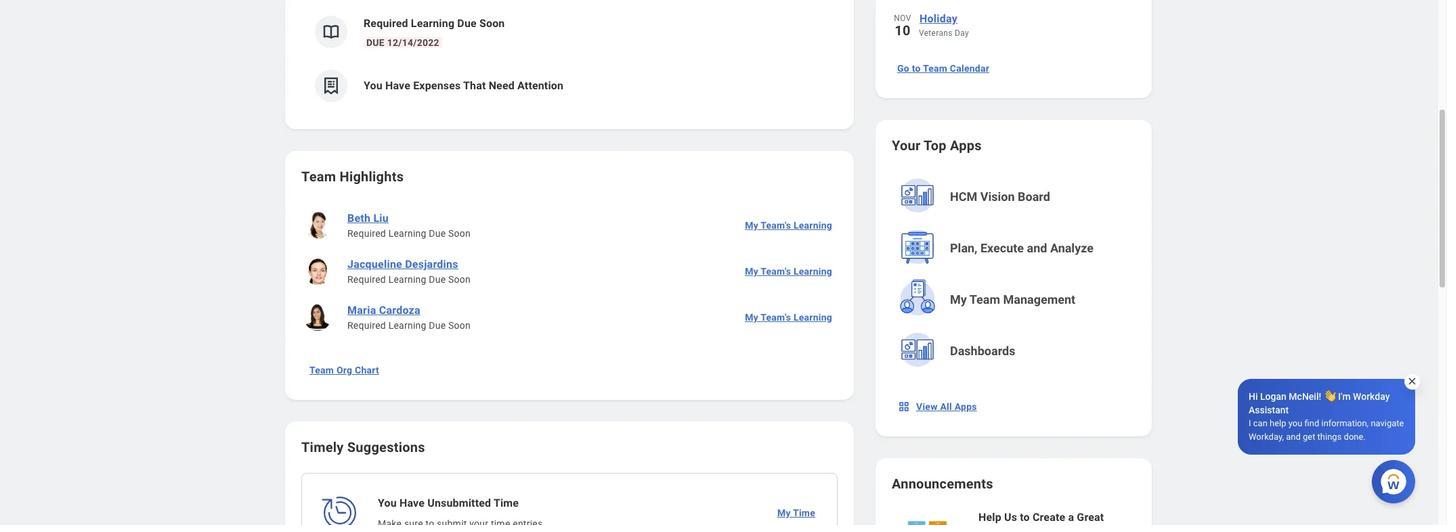 Task type: describe. For each thing, give the bounding box(es) containing it.
my time button
[[772, 500, 821, 526]]

required for maria
[[348, 320, 386, 331]]

hcm vision board
[[951, 190, 1051, 204]]

view all apps button
[[892, 394, 986, 421]]

learning inside maria cardoza required learning due soon
[[389, 320, 427, 331]]

org
[[337, 365, 353, 376]]

12/14/2022
[[387, 37, 440, 48]]

all
[[941, 402, 953, 413]]

calendar
[[950, 63, 990, 74]]

👋
[[1324, 392, 1337, 402]]

announcements
[[892, 476, 994, 493]]

plan,
[[951, 241, 978, 255]]

help us to create a great button
[[892, 510, 1136, 526]]

book open image
[[321, 22, 341, 42]]

team inside 'button'
[[310, 365, 334, 376]]

beth liu button
[[342, 211, 394, 227]]

required learning due soon
[[364, 17, 505, 30]]

x image
[[1408, 377, 1418, 387]]

vision
[[981, 190, 1015, 204]]

soon for liu
[[449, 228, 471, 239]]

top
[[924, 138, 947, 154]]

my for jacqueline desjardins
[[745, 266, 759, 277]]

learning inside awaiting your action list
[[411, 17, 455, 30]]

time inside my time button
[[793, 508, 816, 519]]

i
[[1249, 419, 1252, 429]]

holiday button
[[919, 10, 1136, 28]]

my team's learning for desjardins
[[745, 266, 833, 277]]

my team's learning for liu
[[745, 220, 833, 231]]

and inside plan, execute and analyze "button"
[[1027, 241, 1048, 255]]

you have unsubmitted time
[[378, 497, 519, 510]]

help
[[979, 512, 1002, 524]]

my team's learning button for liu
[[740, 212, 838, 239]]

beth
[[348, 212, 371, 225]]

a
[[1069, 512, 1075, 524]]

have for unsubmitted
[[400, 497, 425, 510]]

done.
[[1345, 432, 1366, 442]]

my for beth liu
[[745, 220, 759, 231]]

hcm vision board button
[[894, 173, 1138, 222]]

cardoza
[[379, 304, 421, 317]]

unsubmitted
[[428, 497, 491, 510]]

required inside awaiting your action list
[[364, 17, 408, 30]]

workday
[[1354, 392, 1391, 402]]

veterans
[[919, 28, 953, 38]]

nov
[[895, 14, 912, 23]]

execute
[[981, 241, 1024, 255]]

attention
[[518, 79, 564, 92]]

liu
[[374, 212, 389, 225]]

that
[[463, 79, 486, 92]]

board
[[1018, 190, 1051, 204]]

nov 10
[[895, 14, 912, 39]]

my team's learning button for desjardins
[[740, 258, 838, 285]]

due for beth liu
[[429, 228, 446, 239]]

highlights
[[340, 169, 404, 185]]

my team management button
[[894, 276, 1138, 325]]

team's for desjardins
[[761, 266, 791, 277]]

soon inside awaiting your action list
[[480, 17, 505, 30]]

your
[[892, 138, 921, 154]]

create
[[1033, 512, 1066, 524]]

jacqueline desjardins button
[[342, 257, 464, 273]]

can
[[1254, 419, 1268, 429]]

analyze
[[1051, 241, 1094, 255]]

need
[[489, 79, 515, 92]]

great
[[1077, 512, 1105, 524]]

soon for cardoza
[[449, 320, 471, 331]]

due up you have expenses that need attention
[[458, 17, 477, 30]]

awaiting your action list
[[301, 5, 838, 113]]

view all apps
[[917, 402, 977, 413]]

team inside button
[[923, 63, 948, 74]]

management
[[1004, 293, 1076, 307]]

i'm
[[1339, 392, 1351, 402]]

us
[[1005, 512, 1018, 524]]

apps for your top apps
[[951, 138, 982, 154]]

and inside hi logan mcneil! 👋 i'm workday assistant i can help you find information, navigate workday, and get things done.
[[1287, 432, 1301, 442]]

things
[[1318, 432, 1342, 442]]

navigate
[[1372, 419, 1405, 429]]

you
[[1289, 419, 1303, 429]]

team inside button
[[970, 293, 1001, 307]]

hi
[[1249, 392, 1258, 402]]

to inside go to team calendar button
[[912, 63, 921, 74]]

10
[[895, 22, 911, 39]]

learning inside jacqueline desjardins required learning due soon
[[389, 274, 427, 285]]

my time
[[778, 508, 816, 519]]

hi logan mcneil! 👋 i'm workday assistant i can help you find information, navigate workday, and get things done.
[[1249, 392, 1405, 442]]

my inside my time button
[[778, 508, 791, 519]]



Task type: vqa. For each thing, say whether or not it's contained in the screenshot.
Workday,
yes



Task type: locate. For each thing, give the bounding box(es) containing it.
jacqueline desjardins required learning due soon
[[348, 258, 471, 285]]

team highlights
[[301, 169, 404, 185]]

soon for desjardins
[[449, 274, 471, 285]]

plan, execute and analyze
[[951, 241, 1094, 255]]

and down "you"
[[1287, 432, 1301, 442]]

timely suggestions
[[301, 440, 425, 456]]

2 my team's learning from the top
[[745, 266, 833, 277]]

my team's learning button for cardoza
[[740, 304, 838, 331]]

team's
[[761, 220, 791, 231], [761, 266, 791, 277], [761, 312, 791, 323]]

team's for cardoza
[[761, 312, 791, 323]]

due down jacqueline desjardins required learning due soon
[[429, 320, 446, 331]]

logan
[[1261, 392, 1287, 402]]

0 vertical spatial my team's learning button
[[740, 212, 838, 239]]

holiday veterans day
[[919, 12, 970, 38]]

2 vertical spatial my team's learning button
[[740, 304, 838, 331]]

you inside you have expenses that need attention button
[[364, 79, 383, 92]]

required
[[364, 17, 408, 30], [348, 228, 386, 239], [348, 274, 386, 285], [348, 320, 386, 331]]

soon
[[480, 17, 505, 30], [449, 228, 471, 239], [449, 274, 471, 285], [449, 320, 471, 331]]

holiday
[[920, 12, 958, 25]]

due inside 'beth liu required learning due soon'
[[429, 228, 446, 239]]

1 team's from the top
[[761, 220, 791, 231]]

due up desjardins
[[429, 228, 446, 239]]

workday,
[[1249, 432, 1285, 442]]

go
[[898, 63, 910, 74]]

you for you have unsubmitted time
[[378, 497, 397, 510]]

0 vertical spatial to
[[912, 63, 921, 74]]

learning
[[411, 17, 455, 30], [794, 220, 833, 231], [389, 228, 427, 239], [794, 266, 833, 277], [389, 274, 427, 285], [794, 312, 833, 323], [389, 320, 427, 331]]

suggestions
[[347, 440, 425, 456]]

1 vertical spatial apps
[[955, 402, 977, 413]]

required down maria
[[348, 320, 386, 331]]

due inside maria cardoza required learning due soon
[[429, 320, 446, 331]]

beth liu required learning due soon
[[348, 212, 471, 239]]

0 vertical spatial my team's learning
[[745, 220, 833, 231]]

required down beth liu button
[[348, 228, 386, 239]]

my team's learning button
[[740, 212, 838, 239], [740, 258, 838, 285], [740, 304, 838, 331]]

required inside 'beth liu required learning due soon'
[[348, 228, 386, 239]]

2 my team's learning button from the top
[[740, 258, 838, 285]]

apps
[[951, 138, 982, 154], [955, 402, 977, 413]]

chart
[[355, 365, 379, 376]]

soon inside maria cardoza required learning due soon
[[449, 320, 471, 331]]

required up due 12/14/2022
[[364, 17, 408, 30]]

1 horizontal spatial and
[[1287, 432, 1301, 442]]

have for expenses
[[386, 79, 411, 92]]

to right us
[[1020, 512, 1030, 524]]

time
[[494, 497, 519, 510], [793, 508, 816, 519]]

learning inside 'beth liu required learning due soon'
[[389, 228, 427, 239]]

and
[[1027, 241, 1048, 255], [1287, 432, 1301, 442]]

go to team calendar button
[[892, 55, 995, 82]]

1 vertical spatial to
[[1020, 512, 1030, 524]]

1 vertical spatial my team's learning
[[745, 266, 833, 277]]

1 vertical spatial my team's learning button
[[740, 258, 838, 285]]

maria cardoza button
[[342, 303, 426, 319]]

0 vertical spatial you
[[364, 79, 383, 92]]

you right dashboard expenses image
[[364, 79, 383, 92]]

dashboard expenses image
[[321, 76, 341, 96]]

you
[[364, 79, 383, 92], [378, 497, 397, 510]]

to
[[912, 63, 921, 74], [1020, 512, 1030, 524]]

desjardins
[[405, 258, 459, 271]]

have left expenses
[[386, 79, 411, 92]]

jacqueline
[[348, 258, 402, 271]]

apps inside button
[[955, 402, 977, 413]]

to inside "help us to create a great" button
[[1020, 512, 1030, 524]]

due for jacqueline desjardins
[[429, 274, 446, 285]]

my team management
[[951, 293, 1076, 307]]

maria
[[348, 304, 376, 317]]

3 team's from the top
[[761, 312, 791, 323]]

0 vertical spatial have
[[386, 79, 411, 92]]

you have expenses that need attention button
[[301, 59, 838, 113]]

1 horizontal spatial time
[[793, 508, 816, 519]]

required for jacqueline
[[348, 274, 386, 285]]

0 horizontal spatial time
[[494, 497, 519, 510]]

2 vertical spatial team's
[[761, 312, 791, 323]]

due left 12/14/2022
[[367, 37, 385, 48]]

information,
[[1322, 419, 1369, 429]]

required down 'jacqueline'
[[348, 274, 386, 285]]

required inside maria cardoza required learning due soon
[[348, 320, 386, 331]]

get
[[1303, 432, 1316, 442]]

view
[[917, 402, 938, 413]]

0 vertical spatial team's
[[761, 220, 791, 231]]

day
[[955, 28, 970, 38]]

team's for liu
[[761, 220, 791, 231]]

have
[[386, 79, 411, 92], [400, 497, 425, 510]]

maria cardoza required learning due soon
[[348, 304, 471, 331]]

find
[[1305, 419, 1320, 429]]

hcm
[[951, 190, 978, 204]]

0 horizontal spatial to
[[912, 63, 921, 74]]

due for maria cardoza
[[429, 320, 446, 331]]

due down desjardins
[[429, 274, 446, 285]]

3 my team's learning button from the top
[[740, 304, 838, 331]]

0 vertical spatial apps
[[951, 138, 982, 154]]

team org chart
[[310, 365, 379, 376]]

dashboards
[[951, 344, 1016, 358]]

team left org
[[310, 365, 334, 376]]

you down suggestions
[[378, 497, 397, 510]]

due 12/14/2022
[[367, 37, 440, 48]]

help us to create a great
[[979, 512, 1105, 524]]

apps right top
[[951, 138, 982, 154]]

go to team calendar
[[898, 63, 990, 74]]

soon inside 'beth liu required learning due soon'
[[449, 228, 471, 239]]

due
[[458, 17, 477, 30], [367, 37, 385, 48], [429, 228, 446, 239], [429, 274, 446, 285], [429, 320, 446, 331]]

2 vertical spatial my team's learning
[[745, 312, 833, 323]]

required inside jacqueline desjardins required learning due soon
[[348, 274, 386, 285]]

to right go
[[912, 63, 921, 74]]

assistant
[[1249, 405, 1289, 416]]

apps right all
[[955, 402, 977, 413]]

you for you have expenses that need attention
[[364, 79, 383, 92]]

team
[[923, 63, 948, 74], [301, 169, 336, 185], [970, 293, 1001, 307], [310, 365, 334, 376]]

team highlights list
[[301, 203, 838, 341]]

team org chart button
[[304, 357, 385, 384]]

soon inside jacqueline desjardins required learning due soon
[[449, 274, 471, 285]]

team left highlights
[[301, 169, 336, 185]]

plan, execute and analyze button
[[894, 224, 1138, 273]]

1 my team's learning button from the top
[[740, 212, 838, 239]]

mcneil!
[[1290, 392, 1322, 402]]

nbox image
[[898, 400, 911, 414]]

you have expenses that need attention
[[364, 79, 564, 92]]

my for maria cardoza
[[745, 312, 759, 323]]

1 vertical spatial and
[[1287, 432, 1301, 442]]

team right go
[[923, 63, 948, 74]]

1 my team's learning from the top
[[745, 220, 833, 231]]

1 vertical spatial team's
[[761, 266, 791, 277]]

required for beth
[[348, 228, 386, 239]]

expenses
[[413, 79, 461, 92]]

and left 'analyze'
[[1027, 241, 1048, 255]]

apps for view all apps
[[955, 402, 977, 413]]

have left unsubmitted
[[400, 497, 425, 510]]

2 team's from the top
[[761, 266, 791, 277]]

my team's learning
[[745, 220, 833, 231], [745, 266, 833, 277], [745, 312, 833, 323]]

team up dashboards
[[970, 293, 1001, 307]]

dashboards button
[[894, 327, 1138, 376]]

timely
[[301, 440, 344, 456]]

help
[[1270, 419, 1287, 429]]

3 my team's learning from the top
[[745, 312, 833, 323]]

0 vertical spatial and
[[1027, 241, 1048, 255]]

due inside jacqueline desjardins required learning due soon
[[429, 274, 446, 285]]

my team's learning for cardoza
[[745, 312, 833, 323]]

1 vertical spatial have
[[400, 497, 425, 510]]

1 vertical spatial you
[[378, 497, 397, 510]]

0 horizontal spatial and
[[1027, 241, 1048, 255]]

my inside my team management button
[[951, 293, 967, 307]]

your top apps
[[892, 138, 982, 154]]

my
[[745, 220, 759, 231], [745, 266, 759, 277], [951, 293, 967, 307], [745, 312, 759, 323], [778, 508, 791, 519]]

1 horizontal spatial to
[[1020, 512, 1030, 524]]

have inside button
[[386, 79, 411, 92]]



